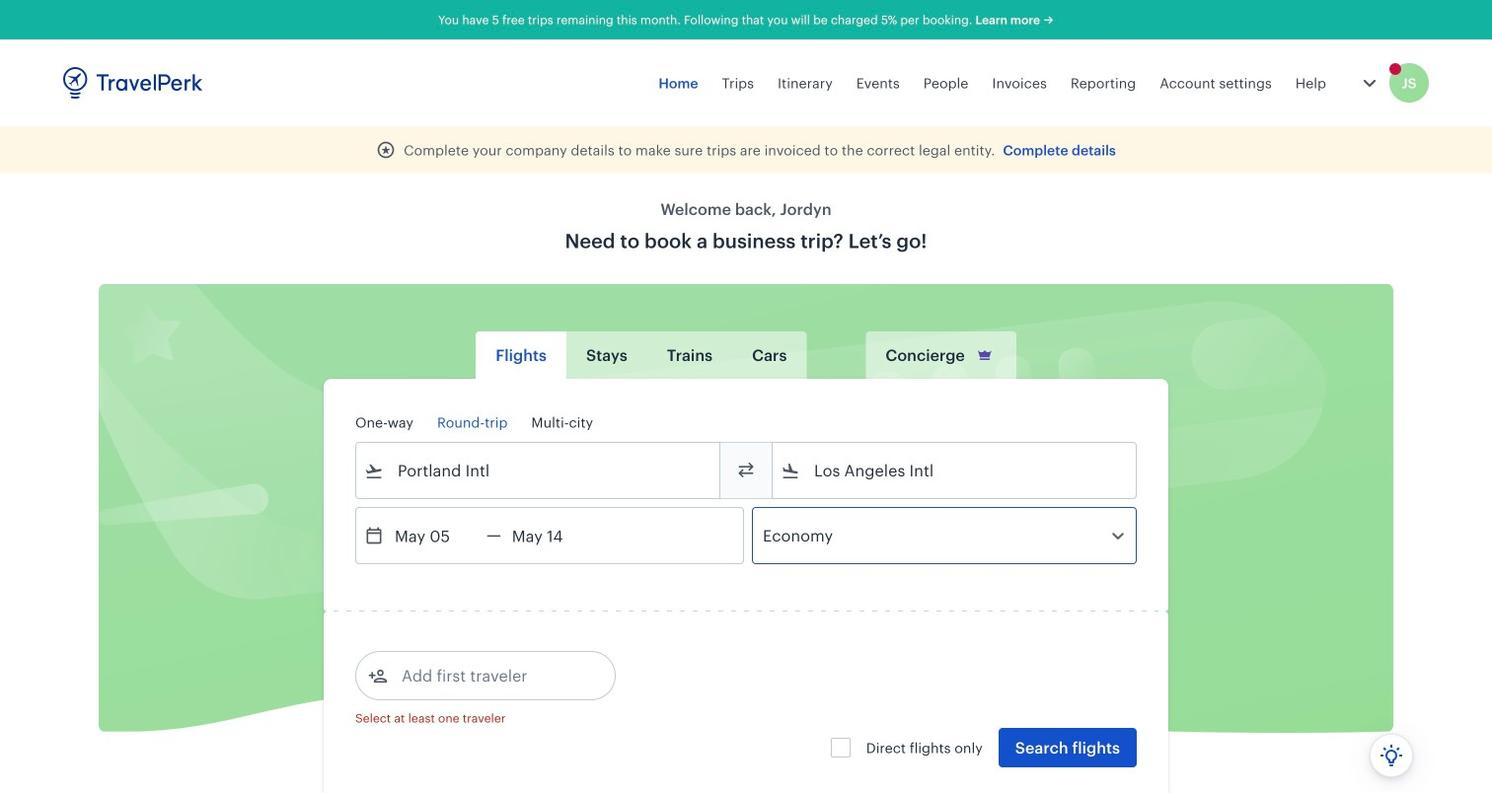 Task type: locate. For each thing, give the bounding box(es) containing it.
Return text field
[[501, 508, 604, 564]]

To search field
[[800, 455, 1110, 487]]

From search field
[[384, 455, 694, 487]]



Task type: describe. For each thing, give the bounding box(es) containing it.
Depart text field
[[384, 508, 487, 564]]

Add first traveler search field
[[388, 660, 593, 692]]



